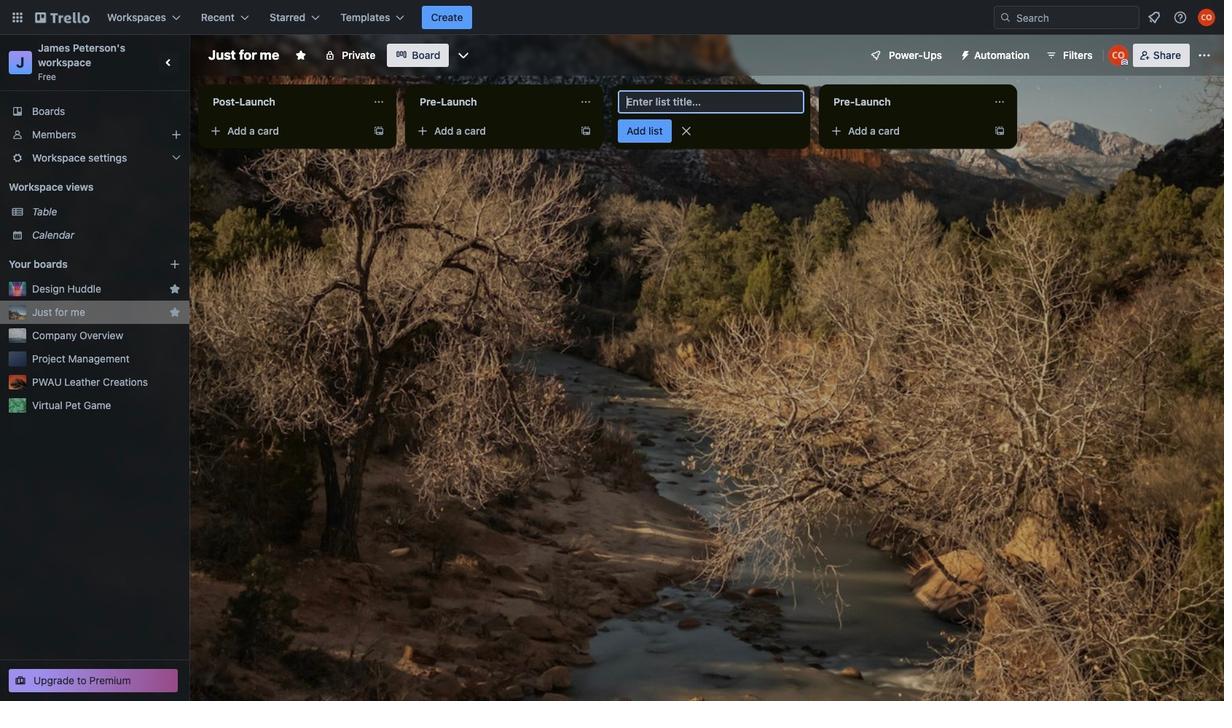 Task type: locate. For each thing, give the bounding box(es) containing it.
your boards with 6 items element
[[9, 256, 147, 273]]

None text field
[[825, 90, 988, 114]]

sm image
[[954, 44, 974, 64]]

3 create from template… image from the left
[[994, 125, 1006, 137]]

starred icon image
[[169, 283, 181, 295], [169, 307, 181, 318]]

2 horizontal spatial create from template… image
[[994, 125, 1006, 137]]

None text field
[[204, 90, 367, 114], [411, 90, 574, 114], [204, 90, 367, 114], [411, 90, 574, 114]]

0 horizontal spatial create from template… image
[[373, 125, 385, 137]]

create from template… image
[[373, 125, 385, 137], [580, 125, 592, 137], [994, 125, 1006, 137]]

christina overa (christinaovera) image
[[1108, 45, 1129, 66]]

1 starred icon image from the top
[[169, 283, 181, 295]]

Search field
[[1011, 7, 1139, 28]]

0 vertical spatial starred icon image
[[169, 283, 181, 295]]

add board image
[[169, 259, 181, 270]]

1 vertical spatial starred icon image
[[169, 307, 181, 318]]

0 notifications image
[[1145, 9, 1163, 26]]

1 horizontal spatial create from template… image
[[580, 125, 592, 137]]

cancel list editing image
[[679, 124, 693, 138]]

workspace navigation collapse icon image
[[159, 52, 179, 73]]

Enter list title… text field
[[618, 90, 804, 114]]



Task type: vqa. For each thing, say whether or not it's contained in the screenshot.
the right Christina Overa (Christinaovera) Icon
yes



Task type: describe. For each thing, give the bounding box(es) containing it.
open information menu image
[[1173, 10, 1188, 25]]

christina overa (christinaovera) image
[[1198, 9, 1215, 26]]

1 create from template… image from the left
[[373, 125, 385, 137]]

primary element
[[0, 0, 1224, 35]]

search image
[[1000, 12, 1011, 23]]

2 create from template… image from the left
[[580, 125, 592, 137]]

2 starred icon image from the top
[[169, 307, 181, 318]]

star or unstar board image
[[295, 50, 307, 61]]

this member is an admin of this board. image
[[1121, 59, 1128, 66]]

back to home image
[[35, 6, 90, 29]]

show menu image
[[1197, 48, 1212, 63]]

customize views image
[[456, 48, 471, 63]]

Board name text field
[[201, 44, 287, 67]]



